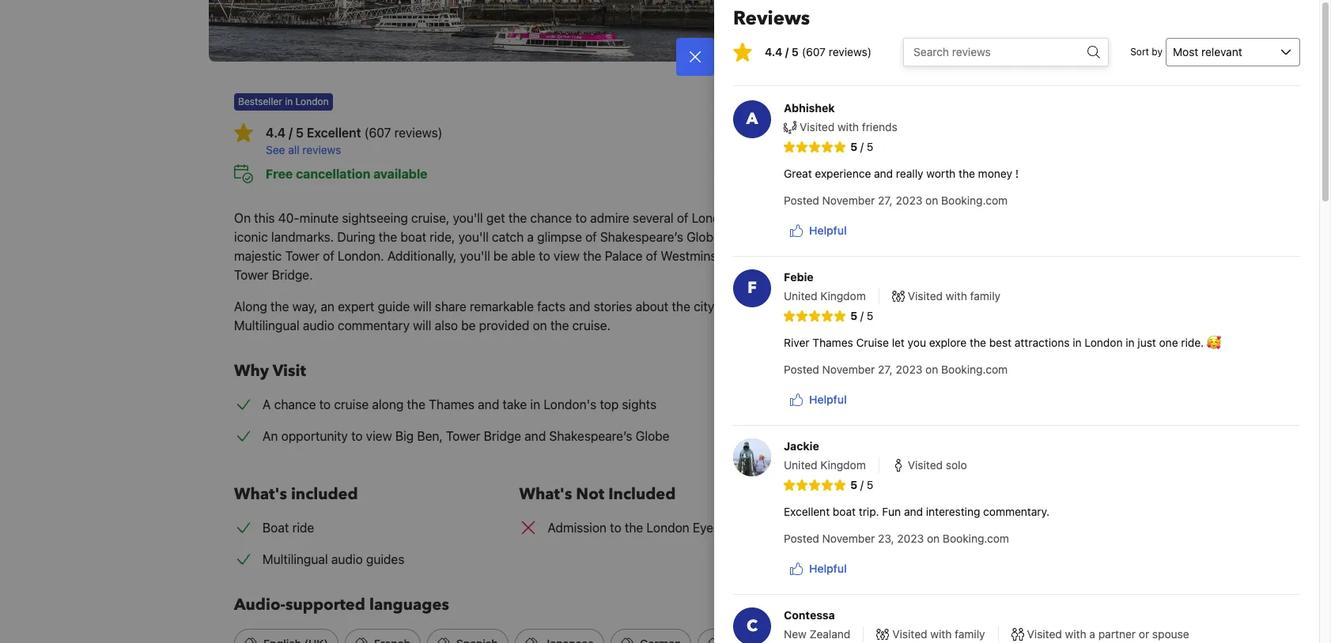 Task type: describe. For each thing, give the bounding box(es) containing it.
one
[[1159, 336, 1178, 350]]

/ down "reviews"
[[785, 45, 789, 59]]

reviews) inside reviews dialog
[[829, 45, 871, 59]]

ride.
[[1181, 336, 1204, 350]]

solo
[[946, 459, 967, 472]]

cruise inside reviews dialog
[[856, 336, 889, 350]]

guides
[[366, 553, 404, 567]]

/ for febie
[[860, 309, 864, 323]]

10:45 am
[[817, 316, 867, 329]]

region containing 27
[[792, 176, 1098, 267]]

along
[[234, 300, 267, 314]]

booking.com for a
[[941, 194, 1008, 207]]

share
[[435, 300, 466, 314]]

1 vertical spatial cruise
[[852, 441, 892, 456]]

ben,
[[417, 429, 443, 444]]

f
[[748, 278, 757, 299]]

new
[[784, 628, 807, 641]]

what's not included
[[519, 484, 676, 505]]

1 vertical spatial london
[[647, 521, 689, 535]]

available
[[373, 167, 427, 181]]

november for a
[[822, 194, 875, 207]]

of inside non-refundable your current selection is within 24 hours of the start time
[[1032, 501, 1041, 512]]

landmarks.
[[271, 230, 334, 244]]

5 / 5 for a
[[850, 140, 873, 153]]

guide
[[378, 300, 410, 314]]

london inside reviews dialog
[[1085, 336, 1123, 350]]

minutes
[[916, 537, 957, 550]]

4.4 / 5 excellent (607 reviews) see all reviews
[[266, 126, 442, 157]]

also
[[435, 319, 458, 333]]

the left palace
[[583, 249, 601, 263]]

shakespeare's inside on this 40-minute sightseeing cruise, you'll get the chance to admire several of london's iconic landmarks. during the boat ride, you'll catch a glimpse of shakespeare's globe and the majestic tower of london. additionally, you'll be able to view the palace of westminster and tower bridge.
[[600, 230, 683, 244]]

posted november 27, 2023 on booking.com for f
[[784, 363, 1008, 376]]

palace
[[605, 249, 643, 263]]

bridge.
[[272, 268, 313, 282]]

cruise,
[[411, 211, 450, 225]]

time inside non-refundable your current selection is within 24 hours of the start time
[[873, 515, 892, 527]]

river for river cruise (off peak)
[[818, 441, 849, 456]]

mon
[[825, 194, 848, 207]]

of down admire
[[585, 230, 597, 244]]

am
[[849, 316, 867, 329]]

expert
[[338, 300, 375, 314]]

0 vertical spatial time
[[846, 282, 873, 297]]

to left cruise
[[319, 398, 331, 412]]

visited with a partner or spouse
[[1027, 628, 1189, 641]]

way,
[[292, 300, 317, 314]]

pm for 01:45 pm
[[850, 350, 867, 364]]

1 horizontal spatial tower
[[285, 249, 320, 263]]

current
[[872, 501, 905, 512]]

selection
[[907, 501, 948, 512]]

big
[[395, 429, 414, 444]]

4.4 for excellent
[[266, 126, 286, 140]]

40-
[[278, 211, 300, 225]]

of right several
[[677, 211, 688, 225]]

27, for f
[[878, 363, 893, 376]]

helpful button for a
[[784, 217, 853, 245]]

provided
[[479, 319, 529, 333]]

27, for a
[[878, 194, 893, 207]]

1 vertical spatial thames
[[429, 398, 475, 412]]

to down what's not included
[[610, 521, 621, 535]]

3 november from the top
[[822, 532, 875, 546]]

posted for a
[[784, 194, 819, 207]]

select for select
[[1029, 591, 1062, 604]]

27
[[824, 208, 849, 234]]

able
[[511, 249, 535, 263]]

visited for febie
[[908, 289, 943, 303]]

02:45 pm
[[898, 350, 949, 364]]

10:45
[[817, 316, 847, 329]]

start
[[849, 515, 870, 527]]

and left really
[[874, 167, 893, 180]]

availability
[[888, 124, 954, 138]]

the right worth
[[959, 167, 975, 180]]

in for sights
[[530, 398, 540, 412]]

money
[[978, 167, 1012, 180]]

2 vertical spatial booking.com
[[943, 532, 1009, 546]]

a chance to cruise along the thames and take in london's top sights
[[263, 398, 656, 412]]

catch
[[492, 230, 524, 244]]

febie
[[784, 270, 813, 284]]

on for abhishek
[[925, 194, 938, 207]]

remarkable
[[470, 300, 534, 314]]

posted november 23, 2023 on booking.com
[[784, 532, 1009, 546]]

0 vertical spatial you'll
[[453, 211, 483, 225]]

3 helpful button from the top
[[784, 555, 853, 584]]

helpful for f
[[809, 393, 847, 407]]

an
[[263, 429, 278, 444]]

iconic
[[234, 230, 268, 244]]

during
[[337, 230, 375, 244]]

kingdom for jackie
[[820, 459, 866, 472]]

to right able
[[539, 249, 550, 263]]

the right along
[[407, 398, 425, 412]]

booking.com for f
[[941, 363, 1008, 376]]

you
[[908, 336, 926, 350]]

reviews) inside 4.4 / 5 excellent (607 reviews) see all reviews
[[394, 126, 442, 140]]

just
[[1138, 336, 1156, 350]]

boat
[[263, 521, 289, 535]]

03:45 pm
[[979, 350, 1030, 364]]

jackie
[[784, 440, 819, 453]]

2 horizontal spatial tower
[[446, 429, 480, 444]]

your
[[849, 501, 870, 512]]

best
[[989, 336, 1012, 350]]

2 vertical spatial you'll
[[460, 249, 490, 263]]

the up catch
[[508, 211, 527, 225]]

0 horizontal spatial tower
[[234, 268, 268, 282]]

united kingdom for febie
[[784, 289, 866, 303]]

2 vertical spatial 2023
[[897, 532, 924, 546]]

with for united kingdom
[[946, 289, 967, 303]]

the inside non-refundable your current selection is within 24 hours of the start time
[[1044, 501, 1058, 512]]

be inside along the way, an expert guide will share remarkable facts and stories about the city. multilingual audio commentary will also be provided on the cruise.
[[461, 319, 476, 333]]

reviews dialog
[[676, 0, 1331, 644]]

on
[[234, 211, 251, 225]]

1 vertical spatial multilingual
[[263, 553, 328, 567]]

1 vertical spatial globe
[[636, 429, 670, 444]]

eye
[[693, 521, 713, 535]]

contessa
[[784, 609, 835, 622]]

along
[[372, 398, 404, 412]]

several
[[633, 211, 674, 225]]

visited solo
[[908, 459, 967, 472]]

united for jackie
[[784, 459, 817, 472]]

a for a chance to cruise along the thames and take in london's top sights
[[263, 398, 271, 412]]

duration: 40 minutes
[[849, 537, 957, 550]]

1 vertical spatial by
[[957, 124, 972, 138]]

and up westminster
[[724, 230, 745, 244]]

this
[[254, 211, 275, 225]]

all
[[288, 143, 299, 157]]

glimpse
[[537, 230, 582, 244]]

29
[[968, 208, 993, 234]]

and left the take
[[478, 398, 499, 412]]

and up f
[[736, 249, 757, 263]]

what's for what's not included
[[519, 484, 572, 505]]

minute
[[300, 211, 339, 225]]

5 / 5 for f
[[850, 309, 873, 323]]

included
[[291, 484, 358, 505]]

the up 03:45
[[970, 336, 986, 350]]

refundable
[[875, 485, 930, 498]]

november for f
[[822, 363, 875, 376]]

london.
[[338, 249, 384, 263]]

to down cruise
[[351, 429, 363, 444]]

show more dates
[[811, 154, 901, 168]]

additionally,
[[387, 249, 457, 263]]

1 will from the top
[[413, 300, 431, 314]]

cruise.
[[572, 319, 611, 333]]

today
[[823, 252, 850, 264]]

2 horizontal spatial in
[[1126, 336, 1135, 350]]

04:45
[[816, 385, 848, 399]]

river cruise (off peak)
[[818, 441, 966, 456]]

dates
[[872, 154, 901, 168]]

3 5 / 5 from the top
[[850, 478, 873, 492]]

visited for jackie
[[908, 459, 943, 472]]

a inside on this 40-minute sightseeing cruise, you'll get the chance to admire several of london's iconic landmarks. during the boat ride, you'll catch a glimpse of shakespeare's globe and the majestic tower of london. additionally, you'll be able to view the palace of westminster and tower bridge.
[[527, 230, 534, 244]]

1 vertical spatial you'll
[[458, 230, 489, 244]]

the up f
[[748, 230, 767, 244]]

select for select time
[[804, 282, 843, 297]]

majestic
[[234, 249, 282, 263]]

3 posted from the top
[[784, 532, 819, 546]]

more
[[842, 154, 869, 168]]

river thames cruise let you explore the best attractions in london in just one ride. 🥰
[[784, 336, 1221, 350]]

/ inside 4.4 / 5 excellent (607 reviews) see all reviews
[[289, 126, 293, 140]]



Task type: locate. For each thing, give the bounding box(es) containing it.
2023
[[896, 194, 922, 207], [896, 363, 922, 376], [897, 532, 924, 546]]

ride
[[292, 521, 314, 535]]

2 helpful from the top
[[809, 393, 847, 407]]

0 horizontal spatial river
[[784, 336, 809, 350]]

1 vertical spatial be
[[461, 319, 476, 333]]

0 horizontal spatial london
[[647, 521, 689, 535]]

5 / 5 up the your
[[850, 478, 873, 492]]

1 vertical spatial tower
[[234, 268, 268, 282]]

the left city.
[[672, 300, 690, 314]]

1 horizontal spatial boat
[[833, 505, 856, 519]]

0 vertical spatial multilingual
[[234, 319, 299, 333]]

the left way,
[[270, 300, 289, 314]]

november down the start
[[822, 532, 875, 546]]

united kingdom up 10:45
[[784, 289, 866, 303]]

(607 inside reviews dialog
[[802, 45, 826, 59]]

thames up 01:45
[[812, 336, 853, 350]]

view down glimpse
[[554, 249, 580, 263]]

on down worth
[[925, 194, 938, 207]]

1 vertical spatial a
[[263, 398, 271, 412]]

/ right 10:45
[[860, 309, 864, 323]]

of right palace
[[646, 249, 657, 263]]

/ up all
[[289, 126, 293, 140]]

the down facts
[[550, 319, 569, 333]]

0 horizontal spatial 4.4
[[266, 126, 286, 140]]

on for febie
[[925, 363, 938, 376]]

1 horizontal spatial select
[[1029, 591, 1062, 604]]

0 vertical spatial audio
[[303, 319, 334, 333]]

27,
[[878, 194, 893, 207], [878, 363, 893, 376]]

london's inside on this 40-minute sightseeing cruise, you'll get the chance to admire several of london's iconic landmarks. during the boat ride, you'll catch a glimpse of shakespeare's globe and the majestic tower of london. additionally, you'll be able to view the palace of westminster and tower bridge.
[[692, 211, 744, 225]]

what's up boat
[[234, 484, 287, 505]]

kingdom
[[820, 289, 866, 303], [820, 459, 866, 472]]

2 vertical spatial tower
[[446, 429, 480, 444]]

westminster
[[661, 249, 733, 263]]

5
[[792, 45, 799, 59], [296, 126, 304, 140], [850, 140, 857, 153], [867, 140, 873, 153], [850, 309, 857, 323], [867, 309, 873, 323], [850, 478, 857, 492], [867, 478, 873, 492]]

5 inside 4.4 / 5 excellent (607 reviews) see all reviews
[[296, 126, 304, 140]]

1 posted november 27, 2023 on booking.com from the top
[[784, 194, 1008, 207]]

0 vertical spatial be
[[493, 249, 508, 263]]

1 horizontal spatial in
[[1073, 336, 1082, 350]]

0 horizontal spatial by
[[957, 124, 972, 138]]

by left date at the right top
[[957, 124, 972, 138]]

0 horizontal spatial london's
[[544, 398, 596, 412]]

1 kingdom from the top
[[820, 289, 866, 303]]

pm right 01:45
[[850, 350, 867, 364]]

0 horizontal spatial excellent
[[307, 126, 361, 140]]

0 vertical spatial posted
[[784, 194, 819, 207]]

view inside on this 40-minute sightseeing cruise, you'll get the chance to admire several of london's iconic landmarks. during the boat ride, you'll catch a glimpse of shakespeare's globe and the majestic tower of london. additionally, you'll be able to view the palace of westminster and tower bridge.
[[554, 249, 580, 263]]

be
[[493, 249, 508, 263], [461, 319, 476, 333]]

in right the take
[[530, 398, 540, 412]]

27, down great experience and really worth the money !
[[878, 194, 893, 207]]

1 vertical spatial 27,
[[878, 363, 893, 376]]

united kingdom down 'jackie'
[[784, 459, 866, 472]]

2 helpful button from the top
[[784, 386, 853, 414]]

a left partner
[[1089, 628, 1095, 641]]

november up the 04:45 pm
[[822, 363, 875, 376]]

fun
[[882, 505, 901, 519]]

1 horizontal spatial be
[[493, 249, 508, 263]]

4.4 for (607
[[765, 45, 782, 59]]

peak)
[[927, 441, 966, 456]]

by inside reviews dialog
[[1152, 46, 1163, 58]]

a for a
[[746, 108, 758, 130]]

audio-
[[234, 595, 286, 616]]

1 vertical spatial visited with family
[[892, 628, 985, 641]]

posted november 27, 2023 on booking.com down great experience and really worth the money !
[[784, 194, 1008, 207]]

shakespeare's down several
[[600, 230, 683, 244]]

excellent inside 4.4 / 5 excellent (607 reviews) see all reviews
[[307, 126, 361, 140]]

on down facts
[[533, 319, 547, 333]]

0 vertical spatial tower
[[285, 249, 320, 263]]

multilingual
[[234, 319, 299, 333], [263, 553, 328, 567]]

1 vertical spatial river
[[818, 441, 849, 456]]

4.4 inside reviews dialog
[[765, 45, 782, 59]]

search
[[804, 124, 847, 138]]

0 vertical spatial a
[[746, 108, 758, 130]]

search ticket availability by date
[[804, 124, 1002, 138]]

0 vertical spatial 27,
[[878, 194, 893, 207]]

1 vertical spatial united kingdom
[[784, 459, 866, 472]]

posted november 27, 2023 on booking.com for a
[[784, 194, 1008, 207]]

1 horizontal spatial london
[[1085, 336, 1123, 350]]

multilingual inside along the way, an expert guide will share remarkable facts and stories about the city. multilingual audio commentary will also be provided on the cruise.
[[234, 319, 299, 333]]

/ up show more dates at the top of the page
[[860, 140, 864, 153]]

free
[[266, 167, 293, 181]]

about
[[636, 300, 668, 314]]

1 horizontal spatial globe
[[687, 230, 720, 244]]

of right hours
[[1032, 501, 1041, 512]]

new zealand
[[784, 628, 850, 641]]

0 vertical spatial excellent
[[307, 126, 361, 140]]

1 november from the top
[[822, 194, 875, 207]]

boat ride
[[263, 521, 314, 535]]

time down current at the right bottom
[[873, 515, 892, 527]]

1 vertical spatial excellent
[[784, 505, 830, 519]]

tower down landmarks.
[[285, 249, 320, 263]]

helpful up us$17.44
[[809, 562, 847, 576]]

excellent left the your
[[784, 505, 830, 519]]

1 vertical spatial helpful
[[809, 393, 847, 407]]

1 horizontal spatial (607
[[802, 45, 826, 59]]

and up friends
[[862, 87, 891, 108]]

the down sightseeing
[[379, 230, 397, 244]]

1 posted from the top
[[784, 194, 819, 207]]

united
[[784, 289, 817, 303], [784, 459, 817, 472]]

2 what's from the left
[[519, 484, 572, 505]]

1 vertical spatial london's
[[544, 398, 596, 412]]

united down 'jackie'
[[784, 459, 817, 472]]

5 / 5 up show more dates at the top of the page
[[850, 140, 873, 153]]

1 vertical spatial audio
[[331, 553, 363, 567]]

and inside along the way, an expert guide will share remarkable facts and stories about the city. multilingual audio commentary will also be provided on the cruise.
[[569, 300, 590, 314]]

01:45 pm
[[817, 350, 867, 364]]

helpful down 01:45
[[809, 393, 847, 407]]

attractions
[[1015, 336, 1070, 350]]

0 horizontal spatial a
[[263, 398, 271, 412]]

in for just
[[1073, 336, 1082, 350]]

helpful button down 01:45
[[784, 386, 853, 414]]

a inside reviews dialog
[[1089, 628, 1095, 641]]

what's
[[234, 484, 287, 505], [519, 484, 572, 505]]

01:45
[[817, 350, 847, 364]]

river
[[784, 336, 809, 350], [818, 441, 849, 456]]

reviews) up tickets
[[829, 45, 871, 59]]

ride,
[[430, 230, 455, 244]]

2 november from the top
[[822, 363, 875, 376]]

with
[[838, 120, 859, 134], [946, 289, 967, 303], [930, 628, 952, 641], [1065, 628, 1086, 641]]

helpful button up us$17.44
[[784, 555, 853, 584]]

to up glimpse
[[575, 211, 587, 225]]

globe inside on this 40-minute sightseeing cruise, you'll get the chance to admire several of london's iconic landmarks. during the boat ride, you'll catch a glimpse of shakespeare's globe and the majestic tower of london. additionally, you'll be able to view the palace of westminster and tower bridge.
[[687, 230, 720, 244]]

united for febie
[[784, 289, 817, 303]]

opportunity
[[281, 429, 348, 444]]

1 horizontal spatial a
[[1089, 628, 1095, 641]]

globe
[[687, 230, 720, 244], [636, 429, 670, 444]]

0 vertical spatial a
[[527, 230, 534, 244]]

4.4 up see
[[266, 126, 286, 140]]

1 vertical spatial helpful button
[[784, 386, 853, 414]]

helpful button for f
[[784, 386, 853, 414]]

0 vertical spatial kingdom
[[820, 289, 866, 303]]

november up 27 on the top right
[[822, 194, 875, 207]]

posted up the 04:45
[[784, 363, 819, 376]]

2 vertical spatial helpful
[[809, 562, 847, 576]]

chance down the visit
[[274, 398, 316, 412]]

2 united kingdom from the top
[[784, 459, 866, 472]]

1 vertical spatial family
[[955, 628, 985, 641]]

1 vertical spatial shakespeare's
[[549, 429, 632, 444]]

on right 40
[[927, 532, 940, 546]]

2 vertical spatial helpful button
[[784, 555, 853, 584]]

posted left duration: in the bottom right of the page
[[784, 532, 819, 546]]

pm
[[850, 350, 867, 364], [932, 350, 949, 364], [1014, 350, 1030, 364], [851, 385, 867, 399]]

1 horizontal spatial excellent
[[784, 505, 830, 519]]

2 27, from the top
[[878, 363, 893, 376]]

with for abhishek
[[838, 120, 859, 134]]

or
[[1139, 628, 1149, 641]]

0 vertical spatial (607
[[802, 45, 826, 59]]

audio left the "guides"
[[331, 553, 363, 567]]

2 kingdom from the top
[[820, 459, 866, 472]]

1 vertical spatial select
[[1029, 591, 1062, 604]]

family for f
[[970, 289, 1001, 303]]

select down today at the right of page
[[804, 282, 843, 297]]

and right bridge
[[525, 429, 546, 444]]

select up visited with a partner or spouse
[[1029, 591, 1062, 604]]

0 horizontal spatial a
[[527, 230, 534, 244]]

facts
[[537, 300, 566, 314]]

london
[[1085, 336, 1123, 350], [647, 521, 689, 535]]

united kingdom
[[784, 289, 866, 303], [784, 459, 866, 472]]

2 5 / 5 from the top
[[850, 309, 873, 323]]

posted for f
[[784, 363, 819, 376]]

spouse
[[1152, 628, 1189, 641]]

febie element
[[748, 278, 757, 300]]

on for jackie
[[927, 532, 940, 546]]

a inside reviews dialog
[[746, 108, 758, 130]]

(607
[[802, 45, 826, 59], [364, 126, 391, 140]]

pm for 03:45 pm
[[1014, 350, 1030, 364]]

/
[[785, 45, 789, 59], [289, 126, 293, 140], [860, 140, 864, 153], [860, 309, 864, 323], [860, 478, 864, 492]]

of down landmarks.
[[323, 249, 334, 263]]

2023 right 23,
[[897, 532, 924, 546]]

2023 down really
[[896, 194, 922, 207]]

and right fun
[[904, 505, 923, 519]]

audio inside along the way, an expert guide will share remarkable facts and stories about the city. multilingual audio commentary will also be provided on the cruise.
[[303, 319, 334, 333]]

show more dates button
[[804, 147, 907, 176]]

on this 40-minute sightseeing cruise, you'll get the chance to admire several of london's iconic landmarks. during the boat ride, you'll catch a glimpse of shakespeare's globe and the majestic tower of london. additionally, you'll be able to view the palace of westminster and tower bridge.
[[234, 211, 767, 282]]

1 vertical spatial posted november 27, 2023 on booking.com
[[784, 363, 1008, 376]]

0 vertical spatial united
[[784, 289, 817, 303]]

river for river thames cruise let you explore the best attractions in london in just one ride. 🥰
[[784, 336, 809, 350]]

globe down sights
[[636, 429, 670, 444]]

a up an
[[263, 398, 271, 412]]

pm for 04:45 pm
[[851, 385, 867, 399]]

partner
[[1098, 628, 1136, 641]]

time up am
[[846, 282, 873, 297]]

1 vertical spatial booking.com
[[941, 363, 1008, 376]]

by
[[1152, 46, 1163, 58], [957, 124, 972, 138]]

1 what's from the left
[[234, 484, 287, 505]]

1 helpful button from the top
[[784, 217, 853, 245]]

the down included at bottom
[[625, 521, 643, 535]]

27, down let
[[878, 363, 893, 376]]

1 horizontal spatial a
[[746, 108, 758, 130]]

(607 inside 4.4 / 5 excellent (607 reviews) see all reviews
[[364, 126, 391, 140]]

globe up westminster
[[687, 230, 720, 244]]

commentary.
[[983, 505, 1050, 519]]

on inside along the way, an expert guide will share remarkable facts and stories about the city. multilingual audio commentary will also be provided on the cruise.
[[533, 319, 547, 333]]

0 vertical spatial 2023
[[896, 194, 922, 207]]

1 vertical spatial reviews)
[[394, 126, 442, 140]]

pm right the 04:45
[[851, 385, 867, 399]]

0 horizontal spatial select
[[804, 282, 843, 297]]

/ for abhishek
[[860, 140, 864, 153]]

0 horizontal spatial (607
[[364, 126, 391, 140]]

0 horizontal spatial boat
[[400, 230, 426, 244]]

0 vertical spatial booking.com
[[941, 194, 1008, 207]]

a up able
[[527, 230, 534, 244]]

reviews) up available
[[394, 126, 442, 140]]

helpful for a
[[809, 224, 847, 237]]

0 vertical spatial by
[[1152, 46, 1163, 58]]

chance inside on this 40-minute sightseeing cruise, you'll get the chance to admire several of london's iconic landmarks. during the boat ride, you'll catch a glimpse of shakespeare's globe and the majestic tower of london. additionally, you'll be able to view the palace of westminster and tower bridge.
[[530, 211, 572, 225]]

1 horizontal spatial 4.4
[[765, 45, 782, 59]]

mon 27 nov today
[[823, 194, 850, 264]]

family for c
[[955, 628, 985, 641]]

1 vertical spatial november
[[822, 363, 875, 376]]

region
[[792, 176, 1098, 267]]

tickets
[[804, 87, 858, 108]]

0 vertical spatial 5 / 5
[[850, 140, 873, 153]]

kingdom up non-
[[820, 459, 866, 472]]

on
[[925, 194, 938, 207], [533, 319, 547, 333], [925, 363, 938, 376], [927, 532, 940, 546]]

1 vertical spatial united
[[784, 459, 817, 472]]

booking.com down best
[[941, 363, 1008, 376]]

1 vertical spatial 4.4
[[266, 126, 286, 140]]

0 vertical spatial united kingdom
[[784, 289, 866, 303]]

multilingual down along
[[234, 319, 299, 333]]

0 vertical spatial will
[[413, 300, 431, 314]]

0 horizontal spatial in
[[530, 398, 540, 412]]

is
[[951, 501, 958, 512]]

2 posted from the top
[[784, 363, 819, 376]]

chance up glimpse
[[530, 211, 572, 225]]

1 vertical spatial will
[[413, 319, 431, 333]]

pm down river thames cruise let you explore the best attractions in london in just one ride. 🥰
[[1014, 350, 1030, 364]]

1 vertical spatial posted
[[784, 363, 819, 376]]

by right "sort" at top right
[[1152, 46, 1163, 58]]

on down you
[[925, 363, 938, 376]]

Search reviews search field
[[912, 43, 1081, 61]]

visited with family for c
[[892, 628, 985, 641]]

helpful button up today at the right of page
[[784, 217, 853, 245]]

hours
[[1004, 501, 1029, 512]]

reviews
[[302, 143, 341, 157]]

boat
[[400, 230, 426, 244], [833, 505, 856, 519]]

visited for contessa
[[892, 628, 927, 641]]

2 posted november 27, 2023 on booking.com from the top
[[784, 363, 1008, 376]]

posted november 27, 2023 on booking.com down let
[[784, 363, 1008, 376]]

0 vertical spatial river
[[784, 336, 809, 350]]

cruise
[[856, 336, 889, 350], [852, 441, 892, 456]]

4.4 down "reviews"
[[765, 45, 782, 59]]

of
[[677, 211, 688, 225], [585, 230, 597, 244], [323, 249, 334, 263], [646, 249, 657, 263], [1032, 501, 1041, 512]]

1 helpful from the top
[[809, 224, 847, 237]]

nov
[[826, 235, 847, 248]]

non-
[[849, 485, 875, 498]]

helpful up today at the right of page
[[809, 224, 847, 237]]

river inside reviews dialog
[[784, 336, 809, 350]]

2023 for a
[[896, 194, 922, 207]]

boat inside on this 40-minute sightseeing cruise, you'll get the chance to admire several of london's iconic landmarks. during the boat ride, you'll catch a glimpse of shakespeare's globe and the majestic tower of london. additionally, you'll be able to view the palace of westminster and tower bridge.
[[400, 230, 426, 244]]

2 vertical spatial 5 / 5
[[850, 478, 873, 492]]

london left eye
[[647, 521, 689, 535]]

interesting
[[926, 505, 980, 519]]

0 vertical spatial posted november 27, 2023 on booking.com
[[784, 194, 1008, 207]]

2 united from the top
[[784, 459, 817, 472]]

0 horizontal spatial thames
[[429, 398, 475, 412]]

pm down the explore
[[932, 350, 949, 364]]

london's left top at bottom left
[[544, 398, 596, 412]]

visited with family for f
[[908, 289, 1001, 303]]

united kingdom for jackie
[[784, 459, 866, 472]]

2023 for f
[[896, 363, 922, 376]]

thames inside reviews dialog
[[812, 336, 853, 350]]

abhishek element
[[746, 108, 758, 130]]

sort
[[1130, 46, 1149, 58]]

visited with friends
[[800, 120, 897, 134]]

1 horizontal spatial view
[[554, 249, 580, 263]]

november
[[822, 194, 875, 207], [822, 363, 875, 376], [822, 532, 875, 546]]

audio-supported languages
[[234, 595, 449, 616]]

0 vertical spatial boat
[[400, 230, 426, 244]]

c
[[747, 616, 758, 637]]

!
[[1015, 167, 1019, 180]]

contessa element
[[747, 616, 758, 638]]

get
[[486, 211, 505, 225]]

2 vertical spatial november
[[822, 532, 875, 546]]

the
[[959, 167, 975, 180], [508, 211, 527, 225], [379, 230, 397, 244], [748, 230, 767, 244], [583, 249, 601, 263], [270, 300, 289, 314], [672, 300, 690, 314], [550, 319, 569, 333], [970, 336, 986, 350], [407, 398, 425, 412], [1044, 501, 1058, 512], [625, 521, 643, 535]]

0 horizontal spatial what's
[[234, 484, 287, 505]]

not
[[576, 484, 604, 505]]

ticket
[[850, 124, 885, 138]]

visited with family
[[908, 289, 1001, 303], [892, 628, 985, 641]]

multilingual down boat ride
[[263, 553, 328, 567]]

tower
[[285, 249, 320, 263], [234, 268, 268, 282], [446, 429, 480, 444]]

posted
[[784, 194, 819, 207], [784, 363, 819, 376], [784, 532, 819, 546]]

reviews
[[733, 6, 810, 32]]

02:45
[[898, 350, 929, 364]]

0 vertical spatial family
[[970, 289, 1001, 303]]

2023 down you
[[896, 363, 922, 376]]

0 horizontal spatial reviews)
[[394, 126, 442, 140]]

0 horizontal spatial be
[[461, 319, 476, 333]]

excellent inside reviews dialog
[[784, 505, 830, 519]]

0 horizontal spatial chance
[[274, 398, 316, 412]]

(607 up available
[[364, 126, 391, 140]]

1 vertical spatial 2023
[[896, 363, 922, 376]]

be inside on this 40-minute sightseeing cruise, you'll get the chance to admire several of london's iconic landmarks. during the boat ride, you'll catch a glimpse of shakespeare's globe and the majestic tower of london. additionally, you'll be able to view the palace of westminster and tower bridge.
[[493, 249, 508, 263]]

1 27, from the top
[[878, 194, 893, 207]]

kingdom for febie
[[820, 289, 866, 303]]

view left big in the left bottom of the page
[[366, 429, 392, 444]]

languages
[[369, 595, 449, 616]]

with for new zealand
[[930, 628, 952, 641]]

1 horizontal spatial thames
[[812, 336, 853, 350]]

trip.
[[859, 505, 879, 519]]

1 horizontal spatial by
[[1152, 46, 1163, 58]]

1 horizontal spatial london's
[[692, 211, 744, 225]]

kingdom up 10:45 am
[[820, 289, 866, 303]]

what's for what's included
[[234, 484, 287, 505]]

boat left the trip.
[[833, 505, 856, 519]]

visit
[[273, 361, 306, 382]]

excellent up reviews at the top of page
[[307, 126, 361, 140]]

0 vertical spatial thames
[[812, 336, 853, 350]]

0 horizontal spatial view
[[366, 429, 392, 444]]

2 will from the top
[[413, 319, 431, 333]]

will
[[413, 300, 431, 314], [413, 319, 431, 333]]

you'll
[[453, 211, 483, 225], [458, 230, 489, 244], [460, 249, 490, 263]]

london's up westminster
[[692, 211, 744, 225]]

will left the also on the left
[[413, 319, 431, 333]]

united down febie at top
[[784, 289, 817, 303]]

0 vertical spatial reviews)
[[829, 45, 871, 59]]

(607 up tickets
[[802, 45, 826, 59]]

helpful
[[809, 224, 847, 237], [809, 393, 847, 407], [809, 562, 847, 576]]

the right hours
[[1044, 501, 1058, 512]]

03:45
[[979, 350, 1011, 364]]

wed
[[969, 194, 992, 207]]

/ up the your
[[860, 478, 864, 492]]

/ for jackie
[[860, 478, 864, 492]]

select inside button
[[1029, 591, 1062, 604]]

0 horizontal spatial globe
[[636, 429, 670, 444]]

pm for 02:45 pm
[[932, 350, 949, 364]]

time
[[846, 282, 873, 297], [873, 515, 892, 527]]

boat inside reviews dialog
[[833, 505, 856, 519]]

1 5 / 5 from the top
[[850, 140, 873, 153]]

4.4 inside 4.4 / 5 excellent (607 reviews) see all reviews
[[266, 126, 286, 140]]

0 vertical spatial cruise
[[856, 336, 889, 350]]

1 horizontal spatial what's
[[519, 484, 572, 505]]

1 united kingdom from the top
[[784, 289, 866, 303]]

5 / 5 right 10:45
[[850, 309, 873, 323]]

0 vertical spatial visited with family
[[908, 289, 1001, 303]]

40
[[899, 537, 913, 550]]

posted down great
[[784, 194, 819, 207]]

1 united from the top
[[784, 289, 817, 303]]

3 helpful from the top
[[809, 562, 847, 576]]



Task type: vqa. For each thing, say whether or not it's contained in the screenshot.
Tower
yes



